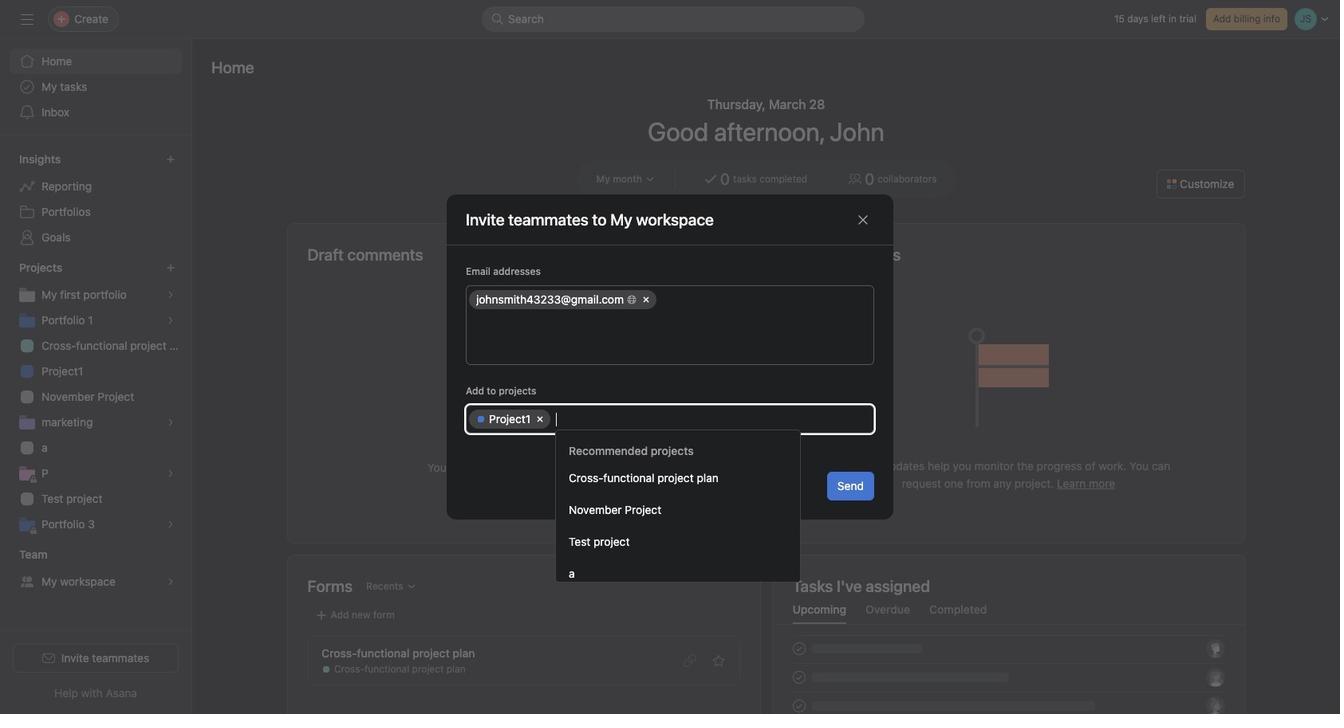 Task type: vqa. For each thing, say whether or not it's contained in the screenshot.
'Cell' related to second row from the bottom
yes



Task type: locate. For each thing, give the bounding box(es) containing it.
row
[[467, 286, 874, 314], [467, 406, 874, 433]]

insights element
[[0, 145, 191, 254]]

list box
[[482, 6, 865, 32]]

prominent image
[[491, 13, 504, 26]]

1 vertical spatial row
[[467, 406, 874, 433]]

dialog
[[447, 195, 894, 520]]

None text field
[[556, 410, 866, 429]]

cell
[[469, 290, 657, 310], [659, 290, 869, 310], [469, 410, 551, 429]]

0 vertical spatial row
[[467, 286, 874, 314]]

close this dialog image
[[857, 213, 870, 226]]

1 row from the top
[[467, 286, 874, 314]]

global element
[[0, 39, 191, 135]]



Task type: describe. For each thing, give the bounding box(es) containing it.
2 row from the top
[[467, 406, 874, 433]]

hide sidebar image
[[21, 13, 34, 26]]

projects element
[[0, 254, 191, 541]]

teams element
[[0, 541, 191, 598]]

add to favorites image
[[712, 655, 725, 668]]

copy form link image
[[683, 655, 696, 668]]



